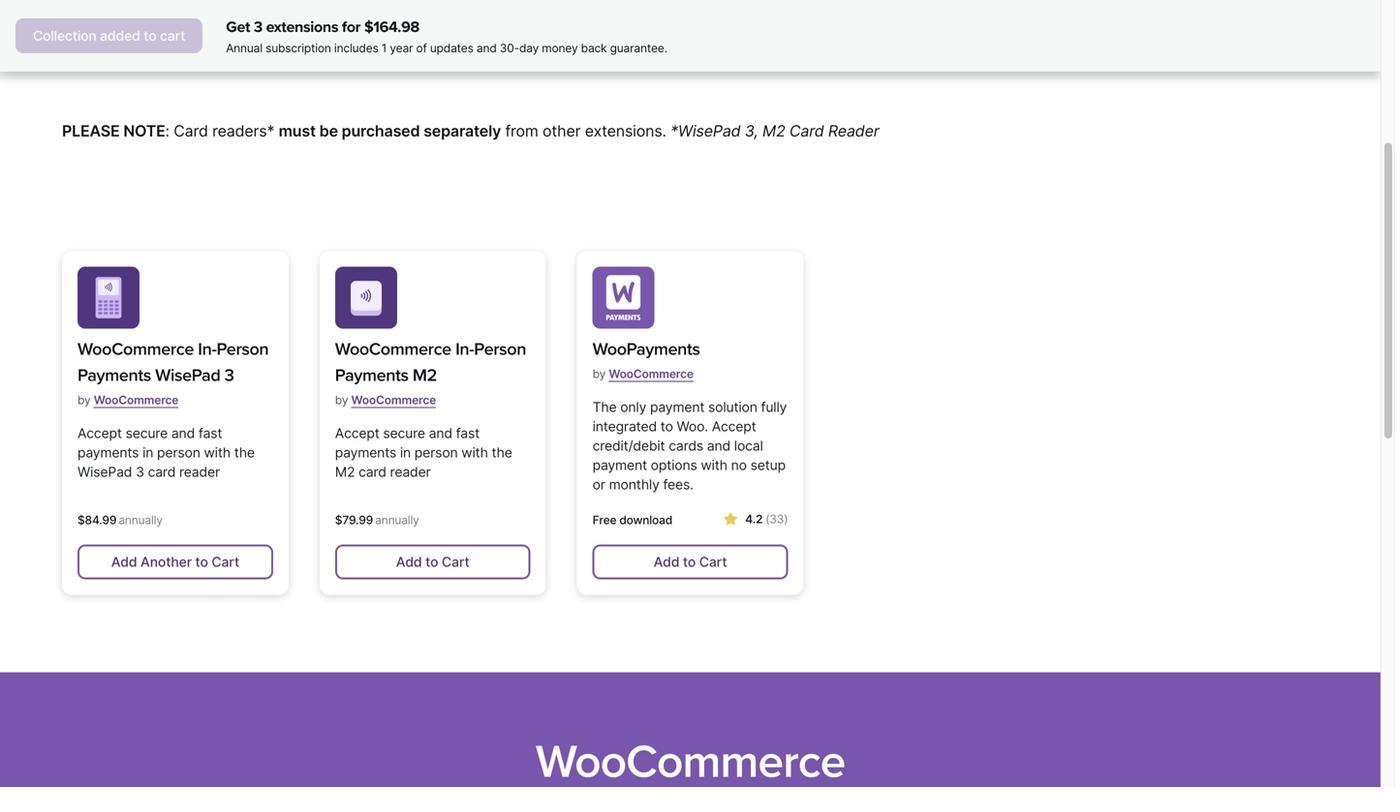 Task type: locate. For each thing, give the bounding box(es) containing it.
get 3 extensions for $164.98 annual subscription includes 1 year of updates and 30-day money back guarantee.
[[226, 18, 667, 55]]

2 horizontal spatial by
[[593, 367, 606, 381]]

in
[[143, 445, 153, 461], [400, 445, 411, 461]]

with inside accept secure and fast payments in person with the wisepad 3 card reader
[[204, 445, 231, 461]]

2 person from the left
[[474, 339, 526, 360]]

3 inside accept secure and fast payments in person with the wisepad 3 card reader
[[136, 464, 144, 481]]

1 horizontal spatial card
[[359, 464, 386, 481]]

card
[[174, 122, 208, 140], [790, 122, 824, 140]]

in up "$84.99 annually"
[[143, 445, 153, 461]]

0 horizontal spatial secure
[[126, 425, 168, 442]]

must
[[279, 122, 316, 140]]

0 horizontal spatial card
[[174, 122, 208, 140]]

4.2 ( 33 )
[[745, 513, 788, 527]]

woocommerce link up accept secure and fast payments in person with the wisepad 3 card reader
[[94, 386, 179, 415]]

fast down woocommerce in-person payments wisepad 3 by woocommerce
[[198, 425, 222, 442]]

2 the from the left
[[492, 445, 512, 461]]

wisepad up accept secure and fast payments in person with the wisepad 3 card reader
[[155, 365, 220, 386]]

card left reader
[[790, 122, 824, 140]]

reader
[[179, 464, 220, 481], [390, 464, 431, 481]]

person down the woocommerce in-person payments m2 by woocommerce on the left of page
[[415, 445, 458, 461]]

1 payments from the left
[[78, 445, 139, 461]]

2 payments from the left
[[335, 445, 396, 461]]

0 horizontal spatial add to cart button
[[335, 545, 531, 580]]

extensions
[[266, 18, 338, 36]]

1 secure from the left
[[126, 425, 168, 442]]

2 add to cart button from the left
[[593, 545, 788, 580]]

person for m2
[[415, 445, 458, 461]]

1 payments from the left
[[78, 365, 151, 386]]

0 horizontal spatial accept
[[78, 425, 122, 442]]

0 horizontal spatial wisepad
[[78, 464, 132, 481]]

fees.
[[663, 477, 694, 493]]

secure down woocommerce in-person payments wisepad 3 by woocommerce
[[126, 425, 168, 442]]

payment up the woo.
[[650, 399, 705, 416]]

card right :
[[174, 122, 208, 140]]

by inside the woocommerce in-person payments m2 by woocommerce
[[335, 393, 348, 407]]

0 horizontal spatial card
[[148, 464, 176, 481]]

$84.99
[[78, 514, 117, 528]]

payments up $84.99
[[78, 445, 139, 461]]

1 card from the left
[[148, 464, 176, 481]]

payments
[[78, 365, 151, 386], [335, 365, 409, 386]]

0 horizontal spatial add
[[111, 554, 137, 571]]

woo.
[[677, 419, 708, 435]]

add down download
[[654, 554, 680, 571]]

and down the woocommerce in-person payments m2 by woocommerce on the left of page
[[429, 425, 452, 442]]

person
[[157, 445, 200, 461], [415, 445, 458, 461]]

includes
[[334, 41, 378, 55]]

annually right $79.99
[[375, 514, 419, 528]]

separately
[[424, 122, 501, 140]]

and left the local
[[707, 438, 731, 454]]

$79.99 annually
[[335, 514, 419, 528]]

of
[[416, 41, 427, 55]]

add to cart button
[[335, 545, 531, 580], [593, 545, 788, 580]]

0 vertical spatial 3
[[254, 18, 263, 36]]

1 horizontal spatial add
[[396, 554, 422, 571]]

annual
[[226, 41, 263, 55]]

1 add to cart button from the left
[[335, 545, 531, 580]]

download
[[619, 514, 673, 528]]

add down $79.99 annually
[[396, 554, 422, 571]]

reader up the add another to cart
[[179, 464, 220, 481]]

card up $79.99 annually
[[359, 464, 386, 481]]

in-
[[198, 339, 217, 360], [456, 339, 474, 360]]

accept for woocommerce in-person payments m2
[[335, 425, 379, 442]]

1 horizontal spatial card
[[790, 122, 824, 140]]

woocommerce link for woocommerce in-person payments m2
[[351, 386, 436, 415]]

secure down the woocommerce in-person payments m2 by woocommerce on the left of page
[[383, 425, 425, 442]]

in- for wisepad
[[198, 339, 217, 360]]

fast for wisepad
[[198, 425, 222, 442]]

in- inside the woocommerce in-person payments m2 by woocommerce
[[456, 339, 474, 360]]

payments up $79.99 annually
[[335, 445, 396, 461]]

add to cart down download
[[654, 554, 727, 571]]

2 horizontal spatial 3
[[254, 18, 263, 36]]

card inside accept secure and fast payments in person with the m2 card reader
[[359, 464, 386, 481]]

2 in from the left
[[400, 445, 411, 461]]

person inside the woocommerce in-person payments m2 by woocommerce
[[474, 339, 526, 360]]

3 inside woocommerce in-person payments wisepad 3 by woocommerce
[[224, 365, 234, 386]]

payments for woocommerce in-person payments wisepad 3
[[78, 365, 151, 386]]

1 fast from the left
[[198, 425, 222, 442]]

payment down credit/debit
[[593, 457, 647, 474]]

1 horizontal spatial add to cart
[[654, 554, 727, 571]]

1 the from the left
[[234, 445, 255, 461]]

payments inside accept secure and fast payments in person with the m2 card reader
[[335, 445, 396, 461]]

person inside woocommerce in-person payments wisepad 3 by woocommerce
[[217, 339, 269, 360]]

the for woocommerce in-person payments m2
[[492, 445, 512, 461]]

accept inside accept secure and fast payments in person with the m2 card reader
[[335, 425, 379, 442]]

with for wisepad
[[204, 445, 231, 461]]

woocommerce link for woocommerce in-person payments wisepad 3
[[94, 386, 179, 415]]

payments inside accept secure and fast payments in person with the wisepad 3 card reader
[[78, 445, 139, 461]]

2 cart from the left
[[442, 554, 470, 571]]

0 horizontal spatial annually
[[119, 514, 163, 528]]

1 horizontal spatial in
[[400, 445, 411, 461]]

and down woocommerce in-person payments wisepad 3 by woocommerce
[[171, 425, 195, 442]]

woocommerce link
[[609, 359, 694, 389], [94, 386, 179, 415], [351, 386, 436, 415]]

other
[[543, 122, 581, 140]]

person down woocommerce in-person payments wisepad 3 by woocommerce
[[157, 445, 200, 461]]

person inside accept secure and fast payments in person with the m2 card reader
[[415, 445, 458, 461]]

with down woocommerce in-person payments wisepad 3 by woocommerce
[[204, 445, 231, 461]]

woopayments by woocommerce
[[593, 339, 700, 381]]

add to cart
[[396, 554, 470, 571], [654, 554, 727, 571]]

local
[[734, 438, 763, 454]]

to
[[144, 28, 156, 44], [661, 419, 673, 435], [195, 554, 208, 571], [425, 554, 438, 571], [683, 554, 696, 571]]

free
[[593, 514, 617, 528]]

guarantee.
[[610, 41, 667, 55]]

2 person from the left
[[415, 445, 458, 461]]

card up "$84.99 annually"
[[148, 464, 176, 481]]

33
[[770, 513, 784, 527]]

the
[[234, 445, 255, 461], [492, 445, 512, 461]]

cart
[[212, 554, 239, 571], [442, 554, 470, 571], [699, 554, 727, 571]]

3 cart from the left
[[699, 554, 727, 571]]

add for m2
[[396, 554, 422, 571]]

be
[[319, 122, 338, 140]]

accept inside the only payment solution fully integrated to woo. accept credit/debit cards and local payment options with no setup or monthly fees.
[[712, 419, 756, 435]]

accept up $84.99
[[78, 425, 122, 442]]

2 horizontal spatial cart
[[699, 554, 727, 571]]

0 horizontal spatial fast
[[198, 425, 222, 442]]

fast inside accept secure and fast payments in person with the wisepad 3 card reader
[[198, 425, 222, 442]]

in inside accept secure and fast payments in person with the wisepad 3 card reader
[[143, 445, 153, 461]]

2 card from the left
[[359, 464, 386, 481]]

m2 up accept secure and fast payments in person with the m2 card reader
[[413, 365, 437, 386]]

2 horizontal spatial woocommerce link
[[609, 359, 694, 389]]

2 horizontal spatial m2
[[763, 122, 785, 140]]

1 vertical spatial m2
[[413, 365, 437, 386]]

woocommerce in-person payments wisepad 3 link
[[78, 337, 273, 389]]

1 card from the left
[[174, 122, 208, 140]]

0 horizontal spatial the
[[234, 445, 255, 461]]

secure inside accept secure and fast payments in person with the m2 card reader
[[383, 425, 425, 442]]

2 in- from the left
[[456, 339, 474, 360]]

2 horizontal spatial with
[[701, 457, 728, 474]]

accept inside accept secure and fast payments in person with the wisepad 3 card reader
[[78, 425, 122, 442]]

2 reader from the left
[[390, 464, 431, 481]]

fast
[[198, 425, 222, 442], [456, 425, 480, 442]]

in- inside woocommerce in-person payments wisepad 3 by woocommerce
[[198, 339, 217, 360]]

1 vertical spatial payment
[[593, 457, 647, 474]]

secure for wisepad
[[126, 425, 168, 442]]

person inside accept secure and fast payments in person with the wisepad 3 card reader
[[157, 445, 200, 461]]

1 horizontal spatial with
[[462, 445, 488, 461]]

add to cart button down $79.99 annually
[[335, 545, 531, 580]]

2 vertical spatial 3
[[136, 464, 144, 481]]

0 horizontal spatial add to cart
[[396, 554, 470, 571]]

payments inside woocommerce in-person payments wisepad 3 by woocommerce
[[78, 365, 151, 386]]

annually
[[119, 514, 163, 528], [375, 514, 419, 528]]

0 vertical spatial wisepad
[[155, 365, 220, 386]]

1 horizontal spatial 3
[[224, 365, 234, 386]]

woocommerce link up only
[[609, 359, 694, 389]]

0 horizontal spatial payments
[[78, 445, 139, 461]]

m2 up $79.99
[[335, 464, 355, 481]]

from
[[505, 122, 538, 140]]

1 reader from the left
[[179, 464, 220, 481]]

1 horizontal spatial person
[[415, 445, 458, 461]]

1 vertical spatial wisepad
[[78, 464, 132, 481]]

0 horizontal spatial cart
[[212, 554, 239, 571]]

annually for wisepad
[[119, 514, 163, 528]]

0 horizontal spatial m2
[[335, 464, 355, 481]]

payments inside the woocommerce in-person payments m2 by woocommerce
[[335, 365, 409, 386]]

fully
[[761, 399, 787, 416]]

1 horizontal spatial fast
[[456, 425, 480, 442]]

back
[[581, 41, 607, 55]]

person for wisepad
[[157, 445, 200, 461]]

reader up $79.99 annually
[[390, 464, 431, 481]]

accept down solution
[[712, 419, 756, 435]]

2 payments from the left
[[335, 365, 409, 386]]

subscription
[[266, 41, 331, 55]]

with
[[204, 445, 231, 461], [462, 445, 488, 461], [701, 457, 728, 474]]

add to cart button down download
[[593, 545, 788, 580]]

2 horizontal spatial accept
[[712, 419, 756, 435]]

0 horizontal spatial woocommerce link
[[94, 386, 179, 415]]

by
[[593, 367, 606, 381], [78, 393, 91, 407], [335, 393, 348, 407]]

credit/debit
[[593, 438, 665, 454]]

1 horizontal spatial annually
[[375, 514, 419, 528]]

1 in- from the left
[[198, 339, 217, 360]]

$164.98
[[364, 18, 419, 36]]

secure inside accept secure and fast payments in person with the wisepad 3 card reader
[[126, 425, 168, 442]]

the inside accept secure and fast payments in person with the m2 card reader
[[492, 445, 512, 461]]

1 person from the left
[[217, 339, 269, 360]]

m2
[[763, 122, 785, 140], [413, 365, 437, 386], [335, 464, 355, 481]]

payments up accept secure and fast payments in person with the wisepad 3 card reader
[[78, 365, 151, 386]]

1 horizontal spatial wisepad
[[155, 365, 220, 386]]

1 horizontal spatial accept
[[335, 425, 379, 442]]

1 horizontal spatial secure
[[383, 425, 425, 442]]

3
[[254, 18, 263, 36], [224, 365, 234, 386], [136, 464, 144, 481]]

2 fast from the left
[[456, 425, 480, 442]]

payments
[[78, 445, 139, 461], [335, 445, 396, 461]]

with inside accept secure and fast payments in person with the m2 card reader
[[462, 445, 488, 461]]

woocommerce link up accept secure and fast payments in person with the m2 card reader
[[351, 386, 436, 415]]

1 horizontal spatial add to cart button
[[593, 545, 788, 580]]

add
[[111, 554, 137, 571], [396, 554, 422, 571], [654, 554, 680, 571]]

card
[[148, 464, 176, 481], [359, 464, 386, 481]]

with left 'no'
[[701, 457, 728, 474]]

1 horizontal spatial cart
[[442, 554, 470, 571]]

1 horizontal spatial reader
[[390, 464, 431, 481]]

add left another
[[111, 554, 137, 571]]

fast down the woocommerce in-person payments m2 by woocommerce on the left of page
[[456, 425, 480, 442]]

1 horizontal spatial the
[[492, 445, 512, 461]]

add to cart button for woocommerce
[[593, 545, 788, 580]]

in inside accept secure and fast payments in person with the m2 card reader
[[400, 445, 411, 461]]

1 in from the left
[[143, 445, 153, 461]]

monthly
[[609, 477, 660, 493]]

secure for m2
[[383, 425, 425, 442]]

with down the woocommerce in-person payments m2 by woocommerce on the left of page
[[462, 445, 488, 461]]

wisepad
[[155, 365, 220, 386], [78, 464, 132, 481]]

add to cart down $79.99 annually
[[396, 554, 470, 571]]

0 horizontal spatial by
[[78, 393, 91, 407]]

1 horizontal spatial payment
[[650, 399, 705, 416]]

1 horizontal spatial m2
[[413, 365, 437, 386]]

and inside get 3 extensions for $164.98 annual subscription includes 1 year of updates and 30-day money back guarantee.
[[477, 41, 497, 55]]

1 add to cart from the left
[[396, 554, 470, 571]]

$84.99 annually
[[78, 514, 163, 528]]

m2 right 3,
[[763, 122, 785, 140]]

1 horizontal spatial payments
[[335, 365, 409, 386]]

accept up $79.99
[[335, 425, 379, 442]]

solution
[[708, 399, 757, 416]]

2 horizontal spatial add
[[654, 554, 680, 571]]

the
[[593, 399, 617, 416]]

0 horizontal spatial reader
[[179, 464, 220, 481]]

0 horizontal spatial in
[[143, 445, 153, 461]]

0 vertical spatial m2
[[763, 122, 785, 140]]

0 horizontal spatial payments
[[78, 365, 151, 386]]

1 horizontal spatial woocommerce link
[[351, 386, 436, 415]]

2 secure from the left
[[383, 425, 425, 442]]

m2 inside accept secure and fast payments in person with the m2 card reader
[[335, 464, 355, 481]]

1 horizontal spatial person
[[474, 339, 526, 360]]

1 person from the left
[[157, 445, 200, 461]]

1 horizontal spatial by
[[335, 393, 348, 407]]

woocommerce
[[78, 339, 194, 360], [335, 339, 451, 360], [609, 367, 694, 381], [94, 393, 179, 407], [351, 393, 436, 407]]

2 vertical spatial m2
[[335, 464, 355, 481]]

and left 30-
[[477, 41, 497, 55]]

wisepad up $84.99
[[78, 464, 132, 481]]

to inside the only payment solution fully integrated to woo. accept credit/debit cards and local payment options with no setup or monthly fees.
[[661, 419, 673, 435]]

by inside woocommerce in-person payments wisepad 3 by woocommerce
[[78, 393, 91, 407]]

0 horizontal spatial in-
[[198, 339, 217, 360]]

2 add to cart from the left
[[654, 554, 727, 571]]

0 horizontal spatial with
[[204, 445, 231, 461]]

updates
[[430, 41, 474, 55]]

payment
[[650, 399, 705, 416], [593, 457, 647, 474]]

0 horizontal spatial person
[[217, 339, 269, 360]]

fast inside accept secure and fast payments in person with the m2 card reader
[[456, 425, 480, 442]]

1 vertical spatial 3
[[224, 365, 234, 386]]

extensions.
[[585, 122, 666, 140]]

in up $79.99 annually
[[400, 445, 411, 461]]

30-
[[500, 41, 519, 55]]

annually right $84.99
[[119, 514, 163, 528]]

1 add from the left
[[111, 554, 137, 571]]

in for m2
[[400, 445, 411, 461]]

2 annually from the left
[[375, 514, 419, 528]]

2 add from the left
[[396, 554, 422, 571]]

0 horizontal spatial 3
[[136, 464, 144, 481]]

1 horizontal spatial payments
[[335, 445, 396, 461]]

person
[[217, 339, 269, 360], [474, 339, 526, 360]]

payments up accept secure and fast payments in person with the m2 card reader
[[335, 365, 409, 386]]

1 horizontal spatial in-
[[456, 339, 474, 360]]

secure
[[126, 425, 168, 442], [383, 425, 425, 442]]

and
[[477, 41, 497, 55], [171, 425, 195, 442], [429, 425, 452, 442], [707, 438, 731, 454]]

payments for woocommerce in-person payments m2
[[335, 365, 409, 386]]

1 annually from the left
[[119, 514, 163, 528]]

0 horizontal spatial person
[[157, 445, 200, 461]]

woopayments link
[[593, 337, 700, 363]]

note
[[123, 122, 165, 140]]

options
[[651, 457, 697, 474]]

cart for woocommerce in-person payments m2
[[442, 554, 470, 571]]

0 horizontal spatial payment
[[593, 457, 647, 474]]

the inside accept secure and fast payments in person with the wisepad 3 card reader
[[234, 445, 255, 461]]



Task type: describe. For each thing, give the bounding box(es) containing it.
)
[[784, 513, 788, 527]]

1
[[382, 41, 387, 55]]

collection
[[33, 28, 97, 44]]

add to cart for person
[[396, 554, 470, 571]]

with for m2
[[462, 445, 488, 461]]

add to cart for woocommerce
[[654, 554, 727, 571]]

:
[[165, 122, 169, 140]]

in- for m2
[[456, 339, 474, 360]]

0 vertical spatial payment
[[650, 399, 705, 416]]

integrated
[[593, 419, 657, 435]]

3,
[[745, 122, 758, 140]]

m2 inside the woocommerce in-person payments m2 by woocommerce
[[413, 365, 437, 386]]

the for woocommerce in-person payments wisepad 3
[[234, 445, 255, 461]]

woocommerce in-person payments wisepad 3 by woocommerce
[[78, 339, 269, 407]]

cards
[[669, 438, 704, 454]]

no
[[731, 457, 747, 474]]

4.2
[[745, 513, 763, 527]]

and inside accept secure and fast payments in person with the m2 card reader
[[429, 425, 452, 442]]

reader inside accept secure and fast payments in person with the m2 card reader
[[390, 464, 431, 481]]

wisepad inside woocommerce in-person payments wisepad 3 by woocommerce
[[155, 365, 220, 386]]

in for wisepad
[[143, 445, 153, 461]]

another
[[141, 554, 192, 571]]

by inside woopayments by woocommerce
[[593, 367, 606, 381]]

woocommerce in-person payments m2 link
[[335, 337, 531, 389]]

and inside accept secure and fast payments in person with the wisepad 3 card reader
[[171, 425, 195, 442]]

accept for woocommerce in-person payments wisepad 3
[[78, 425, 122, 442]]

wisepad inside accept secure and fast payments in person with the wisepad 3 card reader
[[78, 464, 132, 481]]

$79.99
[[335, 514, 373, 528]]

payments for woocommerce in-person payments m2
[[335, 445, 396, 461]]

please note : card readers* must be purchased separately from other extensions. *wisepad 3, m2 card reader
[[62, 122, 879, 140]]

cart for woopayments
[[699, 554, 727, 571]]

woopayments
[[593, 339, 700, 360]]

person for woocommerce in-person payments wisepad 3
[[217, 339, 269, 360]]

reader
[[828, 122, 879, 140]]

accept secure and fast payments in person with the m2 card reader
[[335, 425, 512, 481]]

cart
[[160, 28, 185, 44]]

add another to cart
[[111, 554, 239, 571]]

money
[[542, 41, 578, 55]]

person for woocommerce in-person payments m2
[[474, 339, 526, 360]]

3 inside get 3 extensions for $164.98 annual subscription includes 1 year of updates and 30-day money back guarantee.
[[254, 18, 263, 36]]

readers*
[[212, 122, 275, 140]]

and inside the only payment solution fully integrated to woo. accept credit/debit cards and local payment options with no setup or monthly fees.
[[707, 438, 731, 454]]

for
[[342, 18, 361, 36]]

please
[[62, 122, 120, 140]]

day
[[519, 41, 539, 55]]

payments for woocommerce in-person payments wisepad 3
[[78, 445, 139, 461]]

add for wisepad
[[111, 554, 137, 571]]

get
[[226, 18, 250, 36]]

year
[[390, 41, 413, 55]]

woocommerce link for woopayments
[[609, 359, 694, 389]]

reader inside accept secure and fast payments in person with the wisepad 3 card reader
[[179, 464, 220, 481]]

or
[[593, 477, 605, 493]]

add to cart button for person
[[335, 545, 531, 580]]

3 add from the left
[[654, 554, 680, 571]]

setup
[[751, 457, 786, 474]]

purchased
[[342, 122, 420, 140]]

woocommerce inside woopayments by woocommerce
[[609, 367, 694, 381]]

1 cart from the left
[[212, 554, 239, 571]]

the only payment solution fully integrated to woo. accept credit/debit cards and local payment options with no setup or monthly fees.
[[593, 399, 787, 493]]

2 card from the left
[[790, 122, 824, 140]]

accept secure and fast payments in person with the wisepad 3 card reader
[[78, 425, 255, 481]]

collection added to cart
[[33, 28, 185, 44]]

*wisepad
[[671, 122, 741, 140]]

woocommerce in-person payments m2 by woocommerce
[[335, 339, 526, 407]]

free download
[[593, 514, 673, 528]]

only
[[620, 399, 647, 416]]

annually for m2
[[375, 514, 419, 528]]

(
[[766, 513, 770, 527]]

card inside accept secure and fast payments in person with the wisepad 3 card reader
[[148, 464, 176, 481]]

collection added to cart link
[[16, 18, 203, 53]]

with inside the only payment solution fully integrated to woo. accept credit/debit cards and local payment options with no setup or monthly fees.
[[701, 457, 728, 474]]

add another to cart button
[[78, 545, 273, 580]]

fast for m2
[[456, 425, 480, 442]]

added
[[100, 28, 140, 44]]



Task type: vqa. For each thing, say whether or not it's contained in the screenshot.
The For
yes



